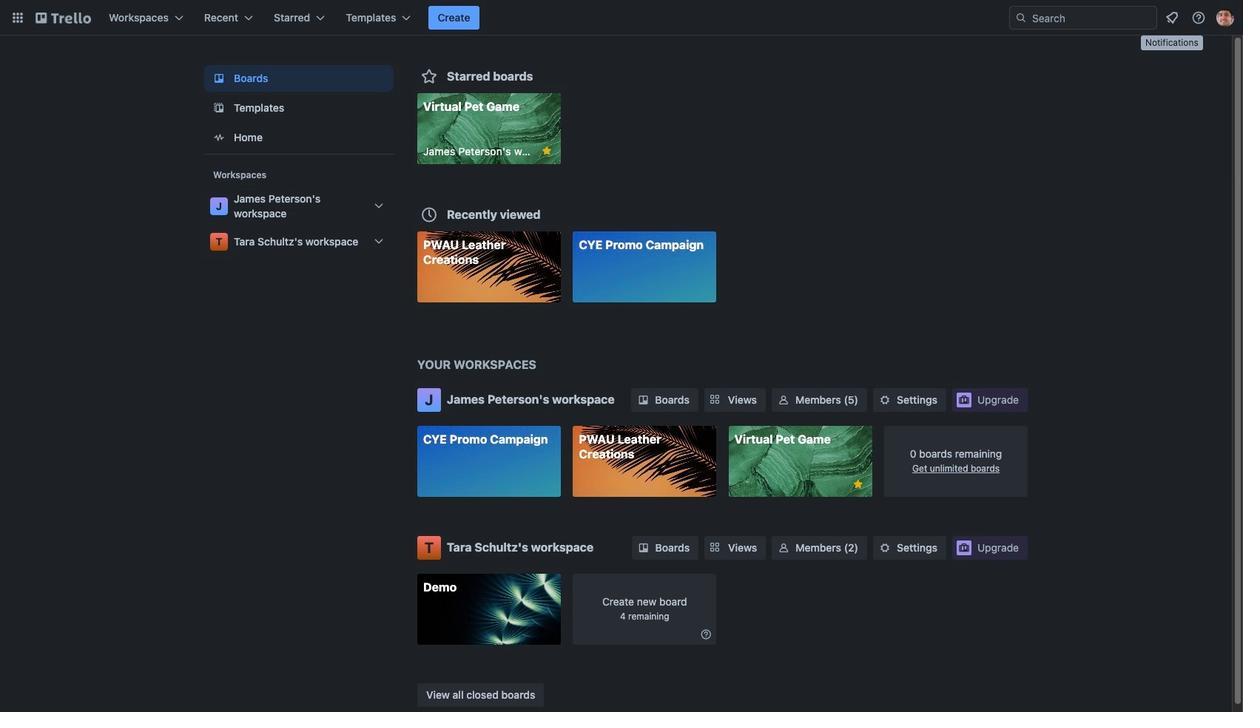 Task type: describe. For each thing, give the bounding box(es) containing it.
sm image
[[636, 393, 651, 408]]

template board image
[[210, 99, 228, 117]]

primary element
[[0, 0, 1243, 36]]

Search field
[[1009, 6, 1157, 30]]

search image
[[1015, 12, 1027, 24]]

click to unstar this board. it will be removed from your starred list. image
[[540, 144, 553, 158]]

james peterson (jamespeterson93) image
[[1217, 9, 1234, 27]]



Task type: locate. For each thing, give the bounding box(es) containing it.
back to home image
[[36, 6, 91, 30]]

open information menu image
[[1191, 10, 1206, 25]]

board image
[[210, 70, 228, 87]]

home image
[[210, 129, 228, 147]]

0 notifications image
[[1163, 9, 1181, 27]]

sm image
[[776, 393, 791, 408], [878, 393, 893, 408], [636, 541, 651, 555], [776, 541, 791, 555], [878, 541, 893, 555], [699, 627, 714, 642]]

tooltip
[[1141, 36, 1203, 50]]



Task type: vqa. For each thing, say whether or not it's contained in the screenshot.
the Back to home image
yes



